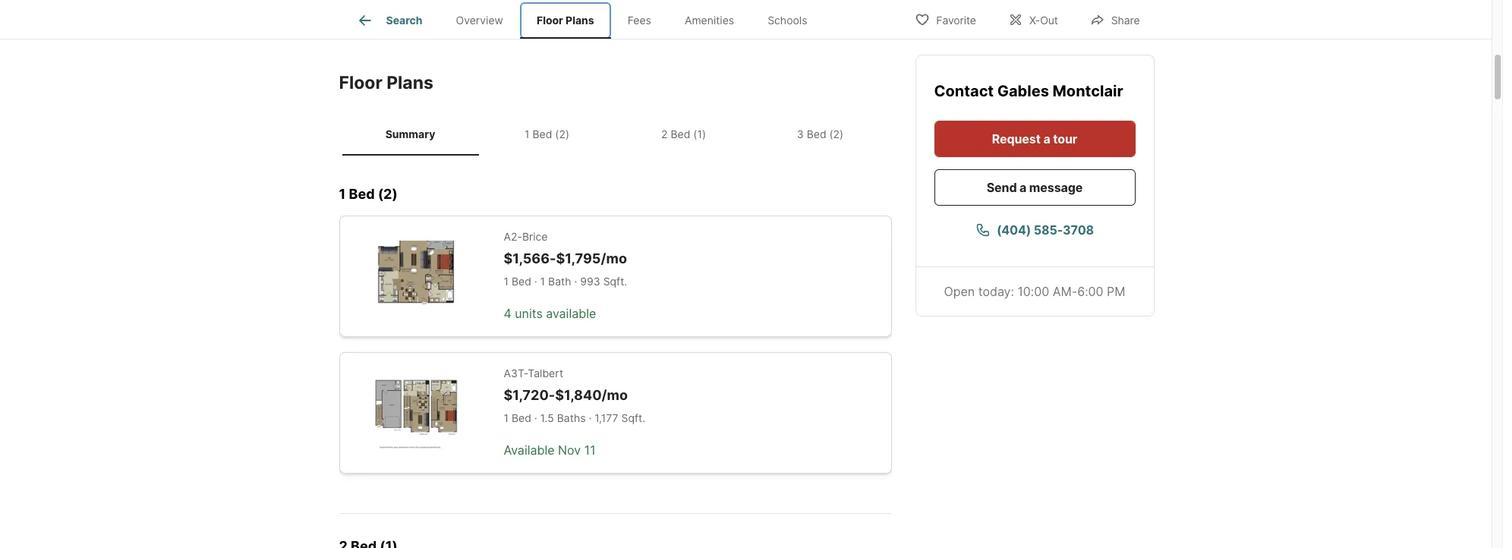 Task type: locate. For each thing, give the bounding box(es) containing it.
floor plans inside tab
[[537, 14, 594, 27]]

$1,795/mo
[[556, 250, 627, 266]]

favorite
[[937, 13, 977, 26]]

1 vertical spatial tab list
[[339, 112, 892, 156]]

bed
[[533, 127, 552, 140], [671, 127, 691, 140], [807, 127, 827, 140], [349, 186, 375, 202], [512, 275, 532, 288], [512, 412, 532, 425]]

available
[[546, 306, 596, 321]]

1 horizontal spatial floor
[[537, 14, 563, 27]]

2 bed (1)
[[661, 127, 706, 140]]

1 tab list from the top
[[339, 0, 836, 39]]

tab list
[[339, 0, 836, 39], [339, 112, 892, 156]]

available
[[504, 443, 555, 458]]

1 inside 1 bed (2) tab
[[525, 127, 530, 140]]

request
[[992, 131, 1041, 147]]

2
[[661, 127, 668, 140]]

a for send
[[1020, 180, 1027, 195]]

floor plans
[[537, 14, 594, 27], [339, 72, 434, 93]]

a inside button
[[1020, 180, 1027, 195]]

0 vertical spatial a
[[1044, 131, 1051, 147]]

overview tab
[[439, 2, 520, 39]]

1 bed (2) inside tab
[[525, 127, 570, 140]]

overview
[[456, 14, 503, 27]]

$1,720-
[[504, 387, 555, 403]]

3 bed (2) tab
[[752, 115, 889, 153]]

a2-
[[504, 230, 522, 243]]

(404) 585-3708 link
[[934, 212, 1136, 248]]

schools
[[768, 14, 808, 27]]

1 bed (2)
[[525, 127, 570, 140], [339, 186, 398, 202]]

(2)
[[555, 127, 570, 140], [830, 127, 844, 140], [378, 186, 398, 202]]

3 bed (2)
[[797, 127, 844, 140]]

0 vertical spatial plans
[[566, 14, 594, 27]]

1 vertical spatial floor
[[339, 72, 383, 93]]

1 bed · 1 bath · 993 sqft.
[[504, 275, 627, 288]]

1 vertical spatial 1 bed (2)
[[339, 186, 398, 202]]

floor right the overview
[[537, 14, 563, 27]]

available nov 11
[[504, 443, 596, 458]]

2 horizontal spatial (2)
[[830, 127, 844, 140]]

a left tour
[[1044, 131, 1051, 147]]

open today: 10:00 am-6:00 pm
[[944, 284, 1126, 299]]

message
[[1030, 180, 1083, 195]]

1 horizontal spatial 1 bed (2)
[[525, 127, 570, 140]]

1
[[525, 127, 530, 140], [339, 186, 346, 202], [504, 275, 509, 288], [540, 275, 545, 288], [504, 412, 509, 425]]

sqft. right 993
[[603, 275, 627, 288]]

amenities
[[685, 14, 734, 27]]

2 bed (1) tab
[[616, 115, 752, 153]]

a for request
[[1044, 131, 1051, 147]]

0 vertical spatial 1 bed (2)
[[525, 127, 570, 140]]

x-out button
[[996, 3, 1071, 35]]

2 tab list from the top
[[339, 112, 892, 156]]

floor
[[537, 14, 563, 27], [339, 72, 383, 93]]

request a tour button
[[934, 121, 1136, 157]]

0 vertical spatial tab list
[[339, 0, 836, 39]]

a
[[1044, 131, 1051, 147], [1020, 180, 1027, 195]]

nov
[[558, 443, 581, 458]]

1 horizontal spatial plans
[[566, 14, 594, 27]]

brice
[[522, 230, 548, 243]]

floor down search link
[[339, 72, 383, 93]]

585-
[[1034, 223, 1063, 238]]

1 vertical spatial plans
[[387, 72, 434, 93]]

floor plans tab
[[520, 2, 611, 39]]

sqft.
[[603, 275, 627, 288], [622, 412, 645, 425]]

gables
[[998, 82, 1049, 100]]

1 vertical spatial sqft.
[[622, 412, 645, 425]]

am-
[[1053, 284, 1078, 299]]

0 horizontal spatial plans
[[387, 72, 434, 93]]

plans up summary
[[387, 72, 434, 93]]

(404) 585-3708 button
[[934, 212, 1136, 248]]

plans left fees
[[566, 14, 594, 27]]

sqft. for $1,840/mo
[[622, 412, 645, 425]]

favorite button
[[902, 3, 989, 35]]

0 horizontal spatial 1 bed (2)
[[339, 186, 398, 202]]

a right send
[[1020, 180, 1027, 195]]

1,177
[[595, 412, 619, 425]]

sqft. right 1,177
[[622, 412, 645, 425]]

summary tab
[[342, 115, 479, 153]]

plans
[[566, 14, 594, 27], [387, 72, 434, 93]]

out
[[1041, 13, 1058, 26]]

floor plans up summary
[[339, 72, 434, 93]]

·
[[534, 275, 537, 288], [575, 275, 577, 288], [534, 412, 537, 425], [589, 412, 592, 425]]

$1,566-
[[504, 250, 556, 266]]

floor plans left fees
[[537, 14, 594, 27]]

0 horizontal spatial floor plans
[[339, 72, 434, 93]]

0 horizontal spatial a
[[1020, 180, 1027, 195]]

4 units available
[[504, 306, 596, 321]]

1 vertical spatial a
[[1020, 180, 1027, 195]]

schools tab
[[751, 2, 824, 39]]

tab list containing search
[[339, 0, 836, 39]]

1 horizontal spatial (2)
[[555, 127, 570, 140]]

0 vertical spatial sqft.
[[603, 275, 627, 288]]

plans inside tab
[[566, 14, 594, 27]]

a inside 'button'
[[1044, 131, 1051, 147]]

11
[[585, 443, 596, 458]]

· left the 1.5
[[534, 412, 537, 425]]

1 horizontal spatial a
[[1044, 131, 1051, 147]]

0 vertical spatial floor
[[537, 14, 563, 27]]

send a message
[[987, 180, 1083, 195]]

1 horizontal spatial floor plans
[[537, 14, 594, 27]]

0 vertical spatial floor plans
[[537, 14, 594, 27]]

contact
[[934, 82, 994, 100]]



Task type: vqa. For each thing, say whether or not it's contained in the screenshot.
Available on the bottom left
yes



Task type: describe. For each thing, give the bounding box(es) containing it.
$1,840/mo
[[555, 387, 628, 403]]

0 horizontal spatial floor
[[339, 72, 383, 93]]

fees
[[628, 14, 652, 27]]

10:00
[[1018, 284, 1050, 299]]

amenities tab
[[668, 2, 751, 39]]

(2) for 3 bed (2) tab
[[830, 127, 844, 140]]

· left 1,177
[[589, 412, 592, 425]]

· down $1,566-
[[534, 275, 537, 288]]

3
[[797, 127, 804, 140]]

a2-brice $1,566-$1,795/mo
[[504, 230, 627, 266]]

talbert
[[528, 367, 564, 380]]

share button
[[1077, 3, 1153, 35]]

· left 993
[[575, 275, 577, 288]]

4
[[504, 306, 512, 321]]

contact gables montclair
[[934, 82, 1124, 100]]

1 bed (2) tab
[[479, 115, 616, 153]]

share
[[1112, 13, 1140, 26]]

tab list containing summary
[[339, 112, 892, 156]]

units
[[515, 306, 543, 321]]

0 horizontal spatial (2)
[[378, 186, 398, 202]]

fees tab
[[611, 2, 668, 39]]

request a tour
[[992, 131, 1078, 147]]

3708
[[1063, 223, 1094, 238]]

1.5
[[540, 412, 554, 425]]

1 bed · 1.5 baths · 1,177 sqft.
[[504, 412, 645, 425]]

6:00
[[1078, 284, 1104, 299]]

send
[[987, 180, 1017, 195]]

floor inside floor plans tab
[[537, 14, 563, 27]]

(404)
[[997, 223, 1031, 238]]

a3t talbert image
[[364, 377, 467, 449]]

a3t-
[[504, 367, 528, 380]]

sqft. for $1,795/mo
[[603, 275, 627, 288]]

open
[[944, 284, 975, 299]]

today:
[[979, 284, 1015, 299]]

search
[[386, 14, 423, 27]]

search link
[[356, 11, 423, 30]]

a2 brice image
[[364, 241, 467, 312]]

send a message button
[[934, 169, 1136, 206]]

(404) 585-3708
[[997, 223, 1094, 238]]

(1)
[[694, 127, 706, 140]]

bath
[[548, 275, 572, 288]]

tour
[[1053, 131, 1078, 147]]

summary
[[386, 127, 435, 140]]

(2) for 1 bed (2) tab
[[555, 127, 570, 140]]

x-out
[[1030, 13, 1058, 26]]

993
[[580, 275, 600, 288]]

baths
[[557, 412, 586, 425]]

montclair
[[1053, 82, 1124, 100]]

a3t-talbert $1,720-$1,840/mo
[[504, 367, 628, 403]]

pm
[[1107, 284, 1126, 299]]

1 vertical spatial floor plans
[[339, 72, 434, 93]]

x-
[[1030, 13, 1041, 26]]



